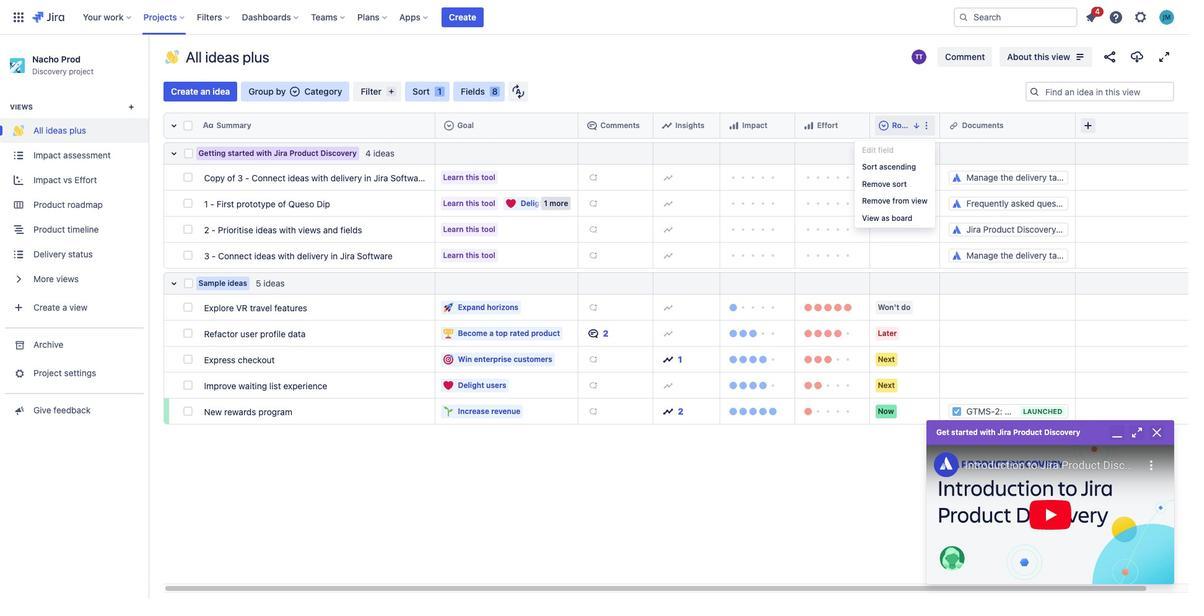 Task type: vqa. For each thing, say whether or not it's contained in the screenshot.
the Impact vs Effort Link on the left top of page
yes



Task type: locate. For each thing, give the bounding box(es) containing it.
later
[[878, 329, 897, 338]]

1 horizontal spatial 2
[[603, 328, 609, 339]]

3 right copy
[[238, 173, 243, 183]]

1 horizontal spatial effort
[[818, 121, 838, 130]]

0 horizontal spatial delight
[[458, 381, 484, 390]]

0 vertical spatial effort
[[818, 121, 838, 130]]

0 horizontal spatial all ideas plus
[[33, 125, 86, 136]]

travel
[[250, 303, 272, 313]]

expand horizons
[[458, 303, 519, 312]]

profile
[[260, 329, 286, 339]]

group by
[[249, 86, 286, 97]]

1 remove from the top
[[862, 180, 891, 189]]

0 vertical spatial 2
[[204, 225, 209, 235]]

1 vertical spatial of
[[278, 199, 286, 209]]

2 next from the top
[[878, 381, 895, 390]]

give
[[33, 406, 51, 416]]

0 horizontal spatial views
[[56, 274, 79, 285]]

group
[[0, 87, 149, 328]]

add image
[[588, 173, 598, 182], [588, 173, 598, 182], [663, 173, 673, 182], [588, 199, 598, 208], [588, 199, 598, 208], [663, 199, 673, 208], [588, 225, 598, 235], [663, 225, 673, 235], [588, 251, 598, 261], [588, 303, 598, 313], [663, 329, 673, 339], [588, 355, 598, 365], [588, 381, 598, 391], [588, 381, 598, 391], [663, 381, 673, 391]]

a down more views "link"
[[62, 303, 67, 313]]

impact inside button
[[743, 121, 768, 130]]

refactor user profile data
[[204, 329, 306, 339]]

2 right insights image
[[678, 406, 684, 417]]

tool for 3 - connect ideas with delivery in jira software
[[482, 251, 496, 260]]

a
[[62, 303, 67, 313], [490, 329, 494, 338]]

5 ideas
[[256, 278, 285, 289]]

now
[[878, 407, 894, 416]]

work
[[104, 11, 124, 22]]

:heart: image
[[506, 199, 516, 208], [506, 199, 516, 208], [443, 381, 453, 391]]

plans
[[357, 11, 380, 22]]

0 vertical spatial delivery
[[331, 173, 362, 183]]

become a top rated product
[[458, 329, 560, 338]]

product
[[531, 329, 560, 338]]

express
[[204, 355, 236, 365]]

create inside create an idea button
[[171, 86, 198, 97]]

view
[[862, 214, 880, 223]]

dashboards
[[242, 11, 291, 22]]

2 right comments image
[[603, 328, 609, 339]]

0 vertical spatial delight
[[521, 199, 547, 208]]

impact
[[743, 121, 768, 130], [33, 150, 61, 161], [33, 175, 61, 186]]

comments image
[[588, 329, 598, 339]]

0 horizontal spatial of
[[227, 173, 235, 183]]

0 horizontal spatial sort
[[413, 86, 430, 97]]

1 horizontal spatial sort
[[862, 163, 878, 172]]

comments button
[[583, 116, 648, 136]]

summary image
[[203, 121, 213, 131]]

0 horizontal spatial create
[[33, 303, 60, 313]]

2 horizontal spatial 2
[[678, 406, 684, 417]]

getting
[[199, 149, 226, 158], [199, 149, 226, 158]]

- for first
[[210, 199, 214, 209]]

comments image
[[587, 121, 597, 131]]

0 horizontal spatial effort
[[75, 175, 97, 186]]

3 tool from the top
[[482, 225, 496, 234]]

add image
[[588, 225, 598, 235], [588, 251, 598, 261], [663, 251, 673, 261], [588, 303, 598, 313], [663, 303, 673, 313], [588, 355, 598, 365], [588, 407, 598, 417], [588, 407, 598, 417]]

1 horizontal spatial in
[[364, 173, 371, 183]]

delight users
[[521, 199, 569, 208], [458, 381, 507, 390]]

roadmap
[[67, 200, 103, 210]]

project
[[69, 67, 94, 76]]

effort right vs
[[75, 175, 97, 186]]

view left show description icon
[[1052, 51, 1071, 62]]

1 horizontal spatial views
[[298, 225, 321, 235]]

0 vertical spatial create
[[449, 11, 476, 22]]

learn this tool for copy of 3 - connect ideas with delivery in jira software
[[443, 173, 496, 182]]

apps button
[[396, 7, 433, 27]]

:seedling: image
[[443, 407, 453, 417], [443, 407, 453, 417]]

1 learn from the top
[[443, 173, 464, 182]]

learn this tool for 3 - connect ideas with delivery in jira software
[[443, 251, 496, 260]]

1 vertical spatial a
[[490, 329, 494, 338]]

more
[[33, 274, 54, 285]]

1 horizontal spatial get
[[1106, 404, 1121, 414]]

group containing all ideas plus
[[0, 87, 149, 328]]

effort inside jira product discovery navigation 'element'
[[75, 175, 97, 186]]

0 vertical spatial get
[[1106, 404, 1121, 414]]

on
[[1164, 404, 1174, 414]]

- left 'first'
[[210, 199, 214, 209]]

:trophy: image
[[443, 329, 453, 339], [443, 329, 453, 339]]

2 horizontal spatial view
[[1052, 51, 1071, 62]]

0 horizontal spatial get
[[937, 428, 950, 437]]

plus up group
[[243, 48, 269, 66]]

sort right filter button
[[413, 86, 430, 97]]

effort right effort icon
[[818, 121, 838, 130]]

1 horizontal spatial plus
[[243, 48, 269, 66]]

approvals
[[1123, 404, 1162, 414]]

0 horizontal spatial a
[[62, 303, 67, 313]]

remove down sort ascending
[[862, 180, 891, 189]]

1 vertical spatial next
[[878, 381, 895, 390]]

1 next from the top
[[878, 355, 895, 364]]

vr
[[236, 303, 248, 313]]

improve waiting list experience
[[204, 381, 327, 391]]

next up now
[[878, 381, 895, 390]]

0 horizontal spatial 2 button
[[583, 324, 648, 344]]

become
[[458, 329, 488, 338]]

apps
[[400, 11, 421, 22]]

delivery down and in the top left of the page
[[297, 251, 329, 261]]

1 horizontal spatial a
[[490, 329, 494, 338]]

a left top
[[490, 329, 494, 338]]

impact left vs
[[33, 175, 61, 186]]

increase
[[458, 407, 489, 416]]

create down more
[[33, 303, 60, 313]]

fields
[[340, 225, 362, 235]]

0 horizontal spatial in
[[331, 251, 338, 261]]

connect down prioritise
[[218, 251, 252, 261]]

0 vertical spatial views
[[298, 225, 321, 235]]

2 horizontal spatial create
[[449, 11, 476, 22]]

expand image
[[1157, 50, 1172, 64]]

2 vertical spatial create
[[33, 303, 60, 313]]

1 vertical spatial 3
[[204, 251, 210, 261]]

share image
[[1103, 50, 1118, 64]]

impact for impact
[[743, 121, 768, 130]]

plans button
[[354, 7, 392, 27]]

vs
[[63, 175, 72, 186]]

views right more
[[56, 274, 79, 285]]

delight right :heart: icon
[[458, 381, 484, 390]]

view
[[1052, 51, 1071, 62], [912, 197, 928, 206], [69, 303, 88, 313]]

- for connect
[[212, 251, 216, 261]]

1 learn this tool from the top
[[443, 173, 496, 182]]

1 horizontal spatial all
[[186, 48, 202, 66]]

create right apps popup button
[[449, 11, 476, 22]]

product timeline
[[33, 225, 99, 235]]

0 horizontal spatial delight users
[[458, 381, 507, 390]]

experience
[[283, 381, 327, 391]]

1 vertical spatial 2 button
[[658, 402, 715, 422]]

current project sidebar image
[[135, 50, 162, 74]]

all up impact assessment
[[33, 125, 43, 136]]

4 learn from the top
[[443, 251, 464, 260]]

insights image
[[662, 121, 672, 131]]

projects button
[[140, 7, 189, 27]]

this for copy of 3 - connect ideas with delivery in jira software
[[466, 173, 480, 182]]

all ideas plus inside group
[[33, 125, 86, 136]]

views
[[298, 225, 321, 235], [56, 274, 79, 285]]

view right from
[[912, 197, 928, 206]]

2 learn from the top
[[443, 199, 464, 208]]

plus up "impact assessment" link
[[69, 125, 86, 136]]

0 vertical spatial in
[[364, 173, 371, 183]]

view inside button
[[912, 197, 928, 206]]

1 vertical spatial plus
[[69, 125, 86, 136]]

0 horizontal spatial view
[[69, 303, 88, 313]]

- left prioritise
[[212, 225, 216, 235]]

status
[[68, 249, 93, 260]]

1 tool from the top
[[482, 173, 496, 182]]

3
[[238, 173, 243, 183], [204, 251, 210, 261]]

new
[[204, 407, 222, 417]]

top
[[496, 329, 508, 338]]

next down the later
[[878, 355, 895, 364]]

0 horizontal spatial all
[[33, 125, 43, 136]]

increase revenue
[[458, 407, 521, 416]]

0 vertical spatial plus
[[243, 48, 269, 66]]

1 vertical spatial views
[[56, 274, 79, 285]]

0 vertical spatial view
[[1052, 51, 1071, 62]]

1 horizontal spatial delight
[[521, 199, 547, 208]]

3 up sample
[[204, 251, 210, 261]]

this inside about this view popup button
[[1035, 51, 1050, 62]]

create inside button
[[449, 11, 476, 22]]

- for prioritise
[[212, 225, 216, 235]]

- up prototype
[[245, 173, 249, 183]]

4 tool from the top
[[482, 251, 496, 260]]

impact for impact vs effort
[[33, 175, 61, 186]]

0 vertical spatial delight users
[[521, 199, 569, 208]]

1 vertical spatial remove
[[862, 197, 891, 206]]

cell
[[436, 113, 579, 139], [579, 113, 654, 139], [654, 113, 721, 139], [721, 113, 796, 139], [796, 113, 871, 139], [871, 113, 941, 139], [941, 113, 1076, 139], [1076, 113, 1190, 139], [871, 143, 941, 165], [1076, 143, 1190, 165], [1076, 165, 1190, 191], [1076, 191, 1190, 217], [1076, 217, 1190, 243], [871, 243, 941, 269], [1076, 243, 1190, 269], [941, 295, 1076, 321], [1076, 295, 1190, 321], [941, 321, 1076, 347], [1076, 321, 1190, 347], [941, 347, 1076, 373], [1076, 347, 1190, 373], [941, 373, 1076, 399], [1076, 373, 1190, 399], [1076, 399, 1190, 425]]

remove
[[862, 180, 891, 189], [862, 197, 891, 206]]

program
[[259, 407, 292, 417]]

2 learn this tool from the top
[[443, 199, 496, 208]]

0 vertical spatial impact
[[743, 121, 768, 130]]

a for become
[[490, 329, 494, 338]]

3 learn this tool from the top
[[443, 225, 496, 234]]

views left and in the top left of the page
[[298, 225, 321, 235]]

view down more views "link"
[[69, 303, 88, 313]]

delivery
[[331, 173, 362, 183], [297, 251, 329, 261]]

remove up view
[[862, 197, 891, 206]]

your profile and settings image
[[1160, 10, 1175, 24]]

all ideas plus up idea
[[186, 48, 269, 66]]

view inside dropdown button
[[69, 303, 88, 313]]

0 vertical spatial remove
[[862, 180, 891, 189]]

0 vertical spatial a
[[62, 303, 67, 313]]

jira product discovery navigation element
[[0, 35, 149, 600]]

create for create
[[449, 11, 476, 22]]

0 vertical spatial 2 button
[[583, 324, 648, 344]]

0 horizontal spatial plus
[[69, 125, 86, 136]]

2 remove from the top
[[862, 197, 891, 206]]

jira image
[[32, 10, 64, 24], [32, 10, 64, 24]]

1 vertical spatial software
[[357, 251, 393, 261]]

connect
[[252, 173, 286, 183], [218, 251, 252, 261]]

4 inside banner
[[1096, 7, 1100, 16]]

view for create a view
[[69, 303, 88, 313]]

:wave: image
[[165, 50, 179, 64], [165, 50, 179, 64], [13, 125, 24, 137], [13, 125, 24, 137]]

won't
[[878, 303, 900, 312]]

impact up impact vs effort
[[33, 150, 61, 161]]

all ideas plus up impact assessment
[[33, 125, 86, 136]]

1 vertical spatial effort
[[75, 175, 97, 186]]

prioritise
[[218, 225, 253, 235]]

2 vertical spatial 2
[[678, 406, 684, 417]]

3 learn from the top
[[443, 225, 464, 234]]

waiting
[[239, 381, 267, 391]]

create button
[[442, 7, 484, 27]]

0 horizontal spatial 3
[[204, 251, 210, 261]]

remove sort button
[[855, 176, 935, 193]]

2
[[204, 225, 209, 235], [603, 328, 609, 339], [678, 406, 684, 417]]

- up sample
[[212, 251, 216, 261]]

dashboards button
[[238, 7, 304, 27]]

tool for 2 - prioritise ideas with views and fields
[[482, 225, 496, 234]]

teams button
[[307, 7, 350, 27]]

project
[[33, 368, 62, 379]]

all
[[186, 48, 202, 66], [33, 125, 43, 136]]

1 horizontal spatial create
[[171, 86, 198, 97]]

impact right impact image
[[743, 121, 768, 130]]

timeline
[[67, 225, 99, 235]]

view for remove from view
[[912, 197, 928, 206]]

your work button
[[79, 7, 136, 27]]

more
[[550, 199, 568, 208]]

this for 2 - prioritise ideas with views and fields
[[466, 225, 480, 234]]

refactor
[[204, 329, 238, 339]]

1 vertical spatial delivery
[[297, 251, 329, 261]]

comment
[[946, 51, 985, 62]]

all up create an idea
[[186, 48, 202, 66]]

connect up 1 - first prototype of queso dip
[[252, 173, 286, 183]]

a inside dropdown button
[[62, 303, 67, 313]]

1 vertical spatial in
[[331, 251, 338, 261]]

create inside create a view dropdown button
[[33, 303, 60, 313]]

delivery status link
[[0, 243, 149, 267]]

1 vertical spatial delight users
[[458, 381, 507, 390]]

:rocket: image
[[443, 303, 453, 313]]

1 vertical spatial get
[[937, 428, 950, 437]]

documents
[[963, 121, 1004, 130]]

delivery up fields
[[331, 173, 362, 183]]

0 vertical spatial next
[[878, 355, 895, 364]]

documents button
[[945, 116, 1071, 136]]

0 vertical spatial of
[[227, 173, 235, 183]]

of right copy
[[227, 173, 235, 183]]

2 for insights image
[[678, 406, 684, 417]]

sort inside button
[[862, 163, 878, 172]]

2 vertical spatial impact
[[33, 175, 61, 186]]

sort up remove sort at the top right of page
[[862, 163, 878, 172]]

about this view
[[1008, 51, 1071, 62]]

won't do
[[878, 303, 911, 312]]

as
[[882, 214, 890, 223]]

1 horizontal spatial 2 button
[[658, 402, 715, 422]]

1 vertical spatial create
[[171, 86, 198, 97]]

1 vertical spatial view
[[912, 197, 928, 206]]

export image
[[1130, 50, 1145, 64]]

show description image
[[1073, 50, 1088, 64]]

0 vertical spatial all ideas plus
[[186, 48, 269, 66]]

1 horizontal spatial of
[[278, 199, 286, 209]]

delight left more
[[521, 199, 547, 208]]

of left queso
[[278, 199, 286, 209]]

express checkout
[[204, 355, 275, 365]]

4 learn this tool from the top
[[443, 251, 496, 260]]

1 horizontal spatial view
[[912, 197, 928, 206]]

1 right insights icon
[[678, 354, 683, 365]]

feedback
[[54, 406, 91, 416]]

banner
[[0, 0, 1190, 35]]

effort inside button
[[818, 121, 838, 130]]

create left an on the top left of page
[[171, 86, 198, 97]]

1 vertical spatial impact
[[33, 150, 61, 161]]

discovery
[[32, 67, 67, 76], [321, 149, 357, 158], [321, 149, 357, 158], [1045, 428, 1081, 437]]

2 left prioritise
[[204, 225, 209, 235]]

1 vertical spatial 2
[[603, 328, 609, 339]]

effort button
[[800, 116, 865, 136]]

this for 3 - connect ideas with delivery in jira software
[[466, 251, 480, 260]]

appswitcher icon image
[[11, 10, 26, 24]]

1 vertical spatial all ideas plus
[[33, 125, 86, 136]]

primary element
[[7, 0, 944, 34]]

0 vertical spatial sort
[[413, 86, 430, 97]]

1 vertical spatial users
[[486, 381, 507, 390]]

remove for remove from view
[[862, 197, 891, 206]]

win enterprise customers
[[458, 355, 553, 364]]

view inside popup button
[[1052, 51, 1071, 62]]

Find an idea in this view field
[[1042, 83, 1174, 100]]

get
[[1106, 404, 1121, 414], [937, 428, 950, 437]]

polaris common.ui.field config.add.add more.icon image
[[1081, 118, 1096, 133]]

filters button
[[193, 7, 235, 27]]

learn this tool for 2 - prioritise ideas with views and fields
[[443, 225, 496, 234]]

0 vertical spatial users
[[549, 199, 569, 208]]

2 vertical spatial view
[[69, 303, 88, 313]]

:dart: image
[[443, 355, 453, 365], [443, 355, 453, 365]]

0 vertical spatial 3
[[238, 173, 243, 183]]

1 horizontal spatial users
[[549, 199, 569, 208]]

:heart: image
[[443, 381, 453, 391]]

1 vertical spatial sort
[[862, 163, 878, 172]]

views inside "link"
[[56, 274, 79, 285]]

banner containing your work
[[0, 0, 1190, 35]]

sort for sort ascending
[[862, 163, 878, 172]]

1 vertical spatial all
[[33, 125, 43, 136]]

header.more image
[[922, 121, 932, 131]]

goal button
[[440, 116, 573, 136]]



Task type: describe. For each thing, give the bounding box(es) containing it.
1 left fields
[[438, 86, 442, 97]]

next for improve waiting list experience
[[878, 381, 895, 390]]

1 left more
[[544, 199, 548, 208]]

insights button
[[658, 116, 715, 136]]

create an idea button
[[164, 82, 237, 102]]

impact for impact assessment
[[33, 150, 61, 161]]

0 vertical spatial all
[[186, 48, 202, 66]]

impact vs effort link
[[0, 168, 149, 193]]

1 left 'first'
[[204, 199, 208, 209]]

idea
[[213, 86, 230, 97]]

prototype
[[237, 199, 276, 209]]

8
[[492, 86, 498, 97]]

impact assessment
[[33, 150, 111, 161]]

archive button
[[0, 333, 149, 358]]

2 - prioritise ideas with views and fields
[[204, 225, 362, 235]]

goal image
[[444, 121, 454, 131]]

views
[[10, 103, 33, 111]]

1 horizontal spatial delivery
[[331, 173, 362, 183]]

by
[[276, 86, 286, 97]]

0 horizontal spatial delivery
[[297, 251, 329, 261]]

product timeline link
[[0, 218, 149, 243]]

view as board
[[862, 214, 913, 223]]

0 horizontal spatial users
[[486, 381, 507, 390]]

project settings button
[[0, 362, 149, 386]]

remove for remove sort
[[862, 180, 891, 189]]

all inside group
[[33, 125, 43, 136]]

copy
[[204, 173, 225, 183]]

1 horizontal spatial all ideas plus
[[186, 48, 269, 66]]

2 for comments image
[[603, 328, 609, 339]]

settings image
[[1134, 10, 1149, 24]]

learn for 2 - prioritise ideas with views and fields
[[443, 225, 464, 234]]

2 tool from the top
[[482, 199, 496, 208]]

impact button
[[725, 116, 790, 136]]

settings
[[64, 368, 96, 379]]

sort for sort
[[413, 86, 430, 97]]

insights
[[676, 121, 705, 130]]

2:
[[1096, 404, 1104, 414]]

1 horizontal spatial 3
[[238, 173, 243, 183]]

search image
[[959, 12, 969, 22]]

rated
[[510, 329, 529, 338]]

0 vertical spatial connect
[[252, 173, 286, 183]]

remove from view button
[[855, 193, 935, 210]]

5
[[256, 278, 261, 289]]

list
[[269, 381, 281, 391]]

view as board button
[[855, 210, 935, 227]]

archive
[[33, 340, 63, 350]]

next for express checkout
[[878, 355, 895, 364]]

plus inside group
[[69, 125, 86, 136]]

create for create an idea
[[171, 86, 198, 97]]

0 horizontal spatial 2
[[204, 225, 209, 235]]

your
[[83, 11, 101, 22]]

gtms-
[[1068, 404, 1096, 414]]

Search field
[[954, 7, 1078, 27]]

horizons
[[487, 303, 519, 312]]

remove sort
[[862, 180, 907, 189]]

delivery status
[[33, 249, 93, 260]]

create an idea
[[171, 86, 230, 97]]

1 inside button
[[678, 354, 683, 365]]

single select dropdown image
[[290, 87, 300, 97]]

header.desc image
[[912, 121, 922, 131]]

get inside 'link'
[[1106, 404, 1121, 414]]

collapse all image
[[166, 118, 181, 133]]

notifications image
[[1084, 10, 1099, 24]]

features
[[275, 303, 307, 313]]

tool for copy of 3 - connect ideas with delivery in jira software
[[482, 173, 496, 182]]

group
[[249, 86, 274, 97]]

comment button
[[938, 47, 993, 67]]

your work
[[83, 11, 124, 22]]

prod
[[61, 54, 81, 64]]

filters
[[197, 11, 222, 22]]

insights image
[[663, 355, 673, 365]]

roadmap image
[[879, 121, 889, 131]]

more views
[[33, 274, 79, 285]]

sample ideas
[[199, 279, 247, 288]]

create for create a view
[[33, 303, 60, 313]]

give feedback button
[[0, 399, 149, 423]]

fields
[[461, 86, 485, 97]]

a for create
[[62, 303, 67, 313]]

projects
[[143, 11, 177, 22]]

1 - first prototype of queso dip
[[204, 199, 330, 209]]

feedback image
[[12, 405, 25, 417]]

ideas inside all ideas plus link
[[46, 125, 67, 136]]

discovery inside "nacho prod discovery project"
[[32, 67, 67, 76]]

sort ascending button
[[855, 159, 935, 176]]

launched
[[1024, 408, 1063, 416]]

autosave is enabled image
[[512, 84, 525, 99]]

data
[[288, 329, 306, 339]]

effort image
[[804, 121, 814, 131]]

learn for 3 - connect ideas with delivery in jira software
[[443, 251, 464, 260]]

impact image
[[729, 121, 739, 131]]

help image
[[1109, 10, 1124, 24]]

0 vertical spatial software
[[391, 173, 426, 183]]

gtms-2: get approvals on pos link
[[950, 404, 1190, 418]]

an
[[201, 86, 210, 97]]

project settings image
[[12, 368, 25, 380]]

user
[[240, 329, 258, 339]]

more views link
[[0, 267, 149, 292]]

1 vertical spatial delight
[[458, 381, 484, 390]]

1 button
[[658, 350, 715, 370]]

filter
[[361, 86, 382, 97]]

insights image
[[663, 407, 673, 417]]

queso
[[288, 199, 314, 209]]

board
[[892, 214, 913, 223]]

filter button
[[353, 82, 402, 102]]

win
[[458, 355, 472, 364]]

do
[[902, 303, 911, 312]]

:rocket: image
[[443, 303, 453, 313]]

nacho
[[32, 54, 59, 64]]

1 vertical spatial connect
[[218, 251, 252, 261]]

learn for copy of 3 - connect ideas with delivery in jira software
[[443, 173, 464, 182]]

from
[[893, 197, 910, 206]]

view for about this view
[[1052, 51, 1071, 62]]

create a view button
[[0, 296, 149, 321]]

sort ascending
[[862, 163, 917, 172]]

impact vs effort
[[33, 175, 97, 186]]

delivery
[[33, 249, 66, 260]]

customers
[[514, 355, 553, 364]]

3 - connect ideas with delivery in jira software
[[204, 251, 393, 261]]

teams
[[311, 11, 338, 22]]

gtms-2: get approvals on pos
[[1068, 404, 1190, 414]]

hyperlink image
[[949, 121, 959, 131]]

goal
[[458, 121, 474, 130]]

about
[[1008, 51, 1032, 62]]

1 horizontal spatial delight users
[[521, 199, 569, 208]]

create a view
[[33, 303, 88, 313]]

enterprise
[[474, 355, 512, 364]]

copy of 3 - connect ideas with delivery in jira software
[[204, 173, 426, 183]]



